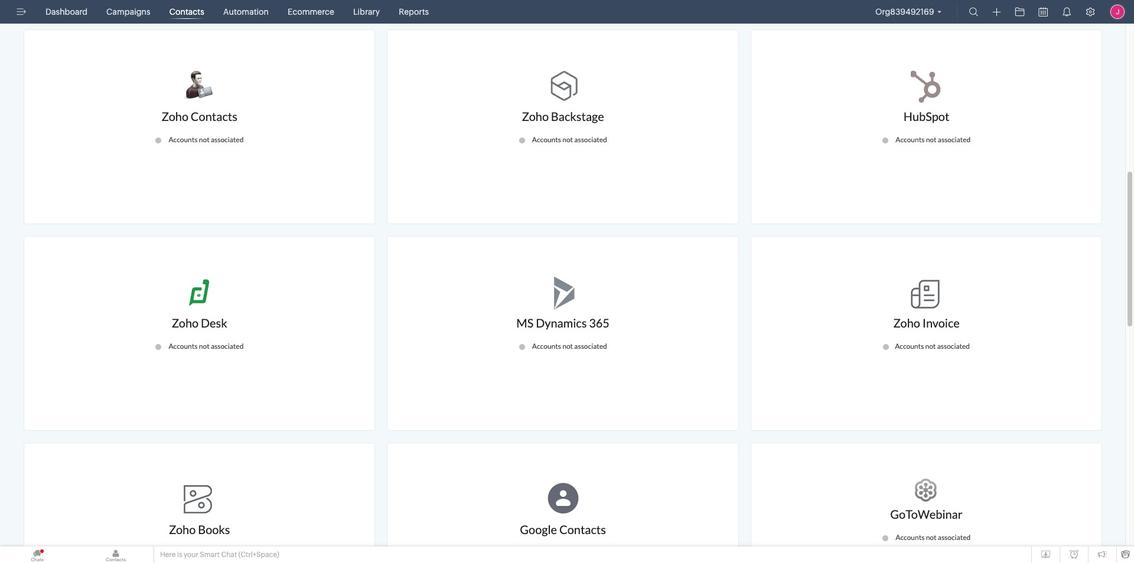 Task type: locate. For each thing, give the bounding box(es) containing it.
contacts image
[[79, 547, 153, 564]]

quick actions image
[[993, 8, 1001, 17]]

automation link
[[219, 0, 274, 24]]

configure settings image
[[1086, 7, 1095, 17]]

here is your smart chat (ctrl+space)
[[160, 551, 279, 560]]

dashboard link
[[41, 0, 92, 24]]

campaigns
[[106, 7, 150, 17]]

folder image
[[1015, 7, 1025, 17]]

library link
[[349, 0, 385, 24]]

org839492169
[[876, 7, 934, 17]]

reports
[[399, 7, 429, 17]]

ecommerce link
[[283, 0, 339, 24]]

smart
[[200, 551, 220, 560]]

search image
[[969, 7, 979, 17]]



Task type: describe. For each thing, give the bounding box(es) containing it.
notifications image
[[1062, 7, 1072, 17]]

campaigns link
[[102, 0, 155, 24]]

automation
[[223, 7, 269, 17]]

chats image
[[40, 549, 44, 554]]

chat
[[221, 551, 237, 560]]

calendar image
[[1039, 7, 1048, 17]]

ecommerce
[[288, 7, 334, 17]]

reports link
[[394, 0, 434, 24]]

library
[[353, 7, 380, 17]]

is
[[177, 551, 182, 560]]

contacts
[[169, 7, 204, 17]]

your
[[184, 551, 198, 560]]

(ctrl+space)
[[238, 551, 279, 560]]

dashboard
[[45, 7, 88, 17]]

contacts link
[[165, 0, 209, 24]]

here
[[160, 551, 176, 560]]



